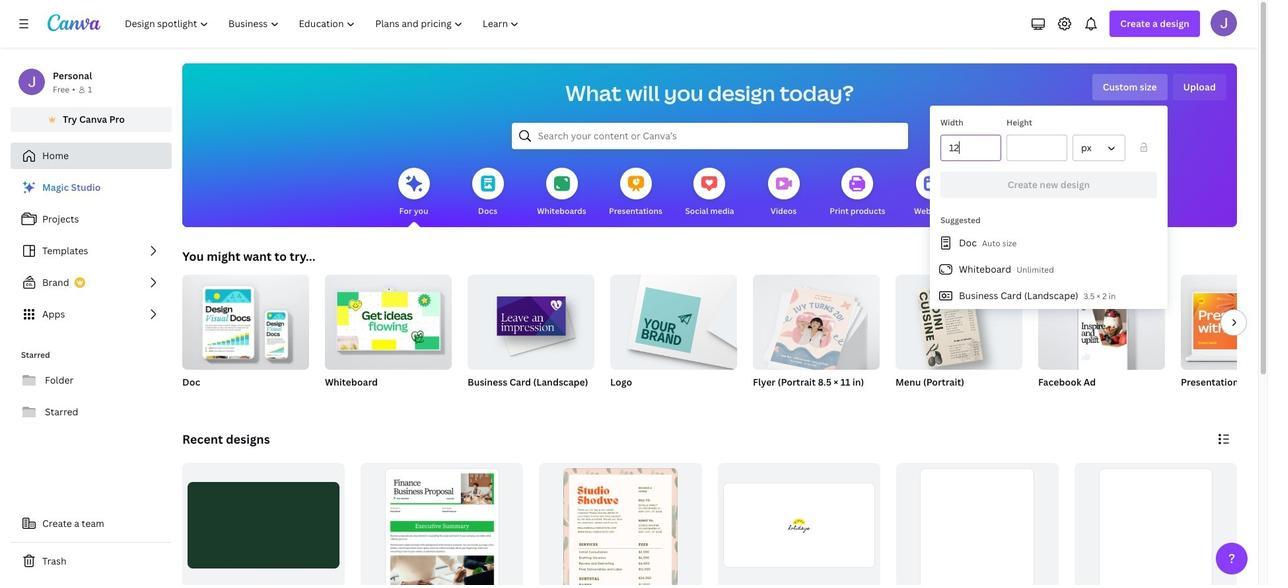 Task type: vqa. For each thing, say whether or not it's contained in the screenshot.
Pro gives you more magic's pro
no



Task type: locate. For each thing, give the bounding box(es) containing it.
Units: px button
[[1073, 135, 1126, 161]]

None number field
[[949, 135, 993, 161], [1016, 135, 1059, 161], [949, 135, 993, 161], [1016, 135, 1059, 161]]

None search field
[[512, 123, 908, 149]]

jacob simon image
[[1211, 10, 1238, 36]]

0 horizontal spatial list
[[11, 174, 172, 328]]

top level navigation element
[[116, 11, 531, 37]]

list
[[11, 174, 172, 328], [930, 230, 1168, 309]]

Search search field
[[538, 124, 882, 149]]

group
[[325, 270, 452, 406], [325, 270, 452, 370], [468, 270, 595, 406], [468, 270, 595, 370], [611, 270, 737, 406], [611, 270, 737, 370], [753, 270, 880, 406], [753, 270, 880, 374], [182, 275, 309, 406], [896, 275, 1023, 406], [896, 275, 1023, 370], [1039, 275, 1166, 406], [1039, 275, 1166, 370], [1181, 275, 1269, 406], [1181, 275, 1269, 370], [361, 463, 524, 585], [539, 463, 702, 585], [718, 463, 881, 585], [896, 463, 1059, 585], [1075, 463, 1238, 585]]



Task type: describe. For each thing, give the bounding box(es) containing it.
1 horizontal spatial list
[[930, 230, 1168, 309]]



